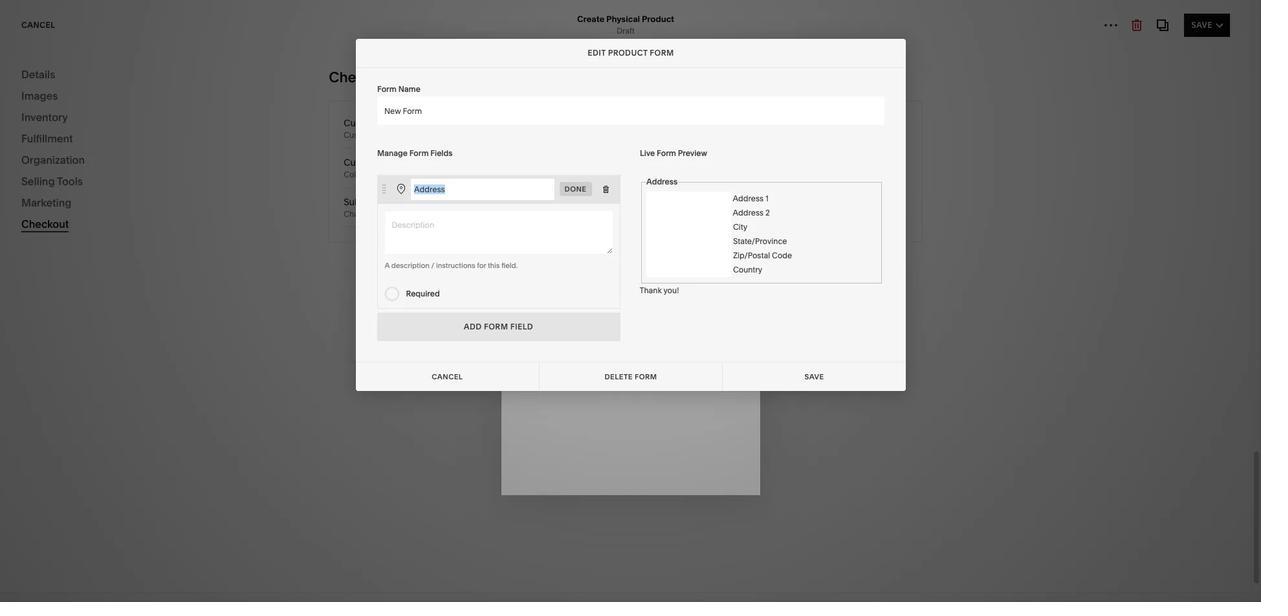 Task type: locate. For each thing, give the bounding box(es) containing it.
address down live form preview
[[647, 177, 678, 186]]

0 horizontal spatial their
[[519, 170, 535, 179]]

suggested for you
[[883, 222, 958, 230]]

button
[[380, 117, 408, 129]]

address for address 1
[[733, 194, 764, 203]]

subscription inside subscription charge customers on a recurring basis.
[[344, 196, 398, 208]]

to right products
[[366, 154, 374, 163]]

edit left site
[[1113, 28, 1131, 38]]

0 vertical spatial tools
[[57, 175, 83, 188]]

and up details at top
[[969, 242, 988, 255]]

scheduling for acuity scheduling
[[55, 307, 111, 320]]

0 vertical spatial products
[[28, 128, 67, 139]]

on left topic
[[396, 475, 409, 488]]

acuity down 'analytics'
[[21, 307, 53, 320]]

this inside custom forms collect information when customers add this to their cart.
[[495, 170, 508, 179]]

0 vertical spatial in
[[651, 7, 658, 17]]

this up no
[[523, 205, 541, 218]]

2 marketing from the top
[[21, 237, 72, 250]]

for right instructions
[[477, 261, 486, 270]]

edit site button
[[1106, 21, 1158, 45]]

2 or from the left
[[1098, 461, 1108, 474]]

deliver
[[1032, 260, 1065, 273]]

and right "live"
[[341, 325, 355, 334]]

1 horizontal spatial cart.
[[580, 205, 602, 218]]

1 vertical spatial selling tools
[[28, 216, 82, 227]]

you
[[497, 7, 511, 17], [943, 222, 958, 230]]

0 horizontal spatial collect
[[344, 170, 370, 179]]

0 vertical spatial subscription
[[344, 196, 398, 208]]

in right left
[[963, 98, 972, 111]]

products inside 'link'
[[28, 128, 67, 139]]

2 horizontal spatial on
[[597, 7, 607, 17]]

on inside subscription charge customers on a recurring basis.
[[414, 209, 423, 219]]

guided
[[440, 461, 475, 474]]

1 horizontal spatial add
[[704, 191, 723, 204]]

subscription
[[344, 196, 398, 208], [314, 255, 369, 266]]

1 vertical spatial products
[[314, 141, 353, 152]]

create for physical
[[578, 14, 605, 24]]

custom
[[344, 117, 378, 129], [344, 157, 378, 168], [523, 162, 577, 179]]

marketing up contacts
[[21, 237, 72, 250]]

address down the address 1
[[733, 208, 764, 218]]

custom for custom forms
[[523, 162, 577, 179]]

subscription up "choose"
[[314, 255, 369, 266]]

projects
[[926, 242, 967, 255]]

0 horizontal spatial or
[[633, 461, 643, 474]]

in right feature
[[651, 7, 658, 17]]

forms inside custom forms collect information when customers add this to their cart.
[[380, 157, 407, 168]]

product inside create physical product draft
[[642, 14, 675, 24]]

basis.
[[467, 209, 488, 219]]

required right no
[[568, 250, 607, 259]]

to left "deliver"
[[1019, 260, 1029, 273]]

products
[[28, 128, 67, 139], [314, 141, 353, 152]]

your left site.
[[1080, 135, 1102, 148]]

1 horizontal spatial get
[[837, 506, 853, 515]]

your right the up
[[325, 84, 356, 102]]

scheduling for acuity scheduling sell live, scheduled services, coaching appointments or classes
[[871, 443, 927, 456]]

selling inside selling tools link
[[28, 216, 58, 227]]

selling tools
[[21, 175, 83, 188], [28, 216, 82, 227]]

1 vertical spatial you
[[943, 222, 958, 230]]

scheduling down "analytics" link
[[55, 307, 111, 320]]

scheduling up scheduled at the bottom of page
[[871, 443, 927, 456]]

1
[[766, 194, 769, 203]]

products inside products add products to your inventory.
[[314, 141, 353, 152]]

country
[[733, 265, 763, 275]]

a right "deliver"
[[1067, 260, 1073, 273]]

0 horizontal spatial on
[[396, 475, 409, 488]]

or right skill on the left
[[633, 461, 643, 474]]

for
[[927, 222, 942, 230], [477, 261, 486, 270]]

None text field
[[377, 96, 885, 125], [647, 220, 732, 234], [647, 234, 732, 249], [647, 249, 732, 263], [377, 96, 885, 125], [647, 220, 732, 234], [647, 234, 732, 249], [647, 249, 732, 263]]

manage down button
[[377, 148, 408, 158]]

2 vertical spatial create
[[396, 461, 429, 474]]

custom down customize
[[344, 157, 378, 168]]

when down inventory.
[[416, 170, 436, 179]]

selling tools up invoicing
[[21, 175, 83, 188]]

add left products
[[314, 154, 329, 163]]

forms up done
[[580, 162, 623, 179]]

create left the new
[[594, 286, 624, 295]]

customers inside collect information when customers add this to their cart.
[[649, 191, 701, 204]]

custom inside dialog
[[523, 162, 577, 179]]

to left sell
[[352, 395, 366, 412]]

project management
[[883, 305, 983, 315]]

2 vertical spatial when
[[620, 191, 646, 204]]

1 horizontal spatial when
[[475, 7, 496, 17]]

form right the new
[[645, 286, 667, 295]]

a left product,
[[541, 7, 546, 17]]

thank
[[640, 286, 662, 295]]

tarashultz49@gmail.com
[[51, 533, 141, 542]]

create down "online"
[[396, 461, 429, 474]]

1 horizontal spatial cancel
[[432, 372, 463, 381]]

selling up invoicing
[[21, 175, 55, 188]]

0 horizontal spatial edit
[[588, 48, 606, 58]]

the inside custom button customize the add to cart button text.
[[385, 130, 397, 140]]

1 vertical spatial add
[[704, 191, 723, 204]]

checkout left name
[[329, 69, 394, 86]]

collect inside collect information when customers add this to their cart.
[[523, 191, 558, 204]]

tara
[[51, 522, 67, 532]]

turn
[[581, 7, 595, 17]]

0 horizontal spatial get
[[396, 506, 412, 515]]

0 horizontal spatial customers
[[373, 209, 412, 219]]

1 vertical spatial collect
[[523, 191, 558, 204]]

or
[[633, 461, 643, 474], [1098, 461, 1108, 474]]

online
[[396, 443, 429, 456]]

selling down invoicing
[[28, 216, 58, 227]]

started
[[415, 506, 451, 515], [856, 506, 892, 515]]

products up products
[[314, 141, 353, 152]]

cancel link
[[356, 363, 539, 391]]

a left topic
[[411, 475, 417, 488]]

form name
[[377, 84, 420, 94]]

0 vertical spatial cart.
[[537, 170, 553, 179]]

2 horizontal spatial customers
[[649, 191, 701, 204]]

forms for custom forms
[[580, 162, 623, 179]]

and
[[969, 242, 988, 255], [341, 325, 355, 334]]

selling up set
[[260, 22, 319, 44]]

you up the projects
[[943, 222, 958, 230]]

asset library
[[21, 433, 86, 446]]

1 horizontal spatial publish
[[1042, 135, 1078, 148]]

customers inside custom forms collect information when customers add this to their cart.
[[438, 170, 477, 179]]

information inside collect information when customers add this to their cart.
[[560, 191, 617, 204]]

their inside collect information when customers add this to their cart.
[[556, 205, 578, 218]]

acuity inside acuity scheduling sell live, scheduled services, coaching appointments or classes
[[837, 443, 869, 456]]

custom forms dialog
[[501, 107, 760, 495]]

0 horizontal spatial scheduling
[[55, 307, 111, 320]]

your left inventory.
[[375, 154, 391, 163]]

you right accounts
[[497, 7, 511, 17]]

get started button for acuity scheduling sell live, scheduled services, coaching appointments or classes
[[837, 499, 892, 522]]

0 horizontal spatial required
[[406, 289, 440, 298]]

create inside custom forms dialog
[[594, 286, 624, 295]]

1 horizontal spatial edit
[[1113, 28, 1131, 38]]

a
[[541, 7, 546, 17], [425, 209, 430, 219], [331, 211, 336, 220], [1067, 260, 1073, 273], [344, 268, 349, 277], [432, 461, 438, 474], [603, 461, 609, 474], [411, 475, 417, 488]]

subscribe
[[979, 135, 1027, 148]]

to
[[344, 7, 353, 17]]

0 horizontal spatial when
[[416, 170, 436, 179]]

required down plan.
[[406, 289, 440, 298]]

marketing down the discounts
[[21, 196, 72, 209]]

custom up customize
[[344, 117, 378, 129]]

2 vertical spatial on
[[396, 475, 409, 488]]

add inside custom forms collect information when customers add this to their cart.
[[479, 170, 493, 179]]

1 get started from the left
[[396, 506, 451, 515]]

0 vertical spatial information
[[372, 170, 414, 179]]

1 horizontal spatial collect
[[523, 191, 558, 204]]

custom for custom button customize the add to cart button text.
[[344, 117, 378, 129]]

start
[[357, 325, 374, 334]]

selling down images
[[21, 104, 55, 117]]

2 started from the left
[[856, 506, 892, 515]]

1 horizontal spatial or
[[1098, 461, 1108, 474]]

get started button down topic
[[396, 499, 451, 522]]

inventory
[[21, 111, 68, 124]]

get down "online"
[[396, 506, 412, 515]]

on
[[597, 7, 607, 17], [414, 209, 423, 219], [396, 475, 409, 488]]

get started button for online course create a guided series of lessons to teach a skill or educate on a topic
[[396, 499, 451, 522]]

0 vertical spatial and
[[969, 242, 988, 255]]

customers down fields
[[438, 170, 477, 179]]

0 vertical spatial address
[[647, 177, 678, 186]]

1 or from the left
[[633, 461, 643, 474]]

this left feature
[[608, 7, 622, 17]]

their up description text box
[[519, 170, 535, 179]]

classes
[[837, 475, 874, 488]]

information inside custom forms collect information when customers add this to their cart.
[[372, 170, 414, 179]]

to up no form required
[[543, 205, 553, 218]]

products link
[[28, 122, 151, 144]]

set up your store
[[278, 84, 394, 102]]

checkout down invoicing
[[21, 218, 69, 230]]

create physical product draft
[[578, 14, 675, 36]]

get down classes
[[837, 506, 853, 515]]

1 get from the left
[[396, 506, 412, 515]]

a inside manage projects and invoice clients manage the details needed to deliver a professional service experience.
[[1067, 260, 1073, 273]]

1 vertical spatial information
[[560, 191, 617, 204]]

to inside products add products to your inventory.
[[366, 154, 374, 163]]

marketing
[[21, 196, 72, 209], [21, 237, 72, 250]]

acuity for acuity scheduling
[[21, 307, 53, 320]]

1 horizontal spatial you
[[943, 222, 958, 230]]

1 horizontal spatial scheduling
[[871, 443, 927, 456]]

website link
[[21, 80, 144, 95]]

custom up done
[[523, 162, 577, 179]]

edit inside button
[[1113, 28, 1131, 38]]

create left physical
[[578, 14, 605, 24]]

selling tools down invoicing
[[28, 216, 82, 227]]

0 horizontal spatial acuity
[[21, 307, 53, 320]]

charge
[[344, 209, 371, 219]]

create
[[578, 14, 605, 24], [594, 286, 624, 295], [396, 461, 429, 474]]

collect
[[344, 170, 370, 179], [523, 191, 558, 204]]

collect left done
[[523, 191, 558, 204]]

edit site
[[1113, 28, 1151, 38]]

1 vertical spatial required
[[406, 289, 440, 298]]

paid.
[[377, 211, 395, 220]]

0 horizontal spatial started
[[415, 506, 451, 515]]

2 vertical spatial your
[[375, 154, 391, 163]]

manage down suggested
[[883, 242, 923, 255]]

trial
[[975, 98, 994, 111]]

1 marketing from the top
[[21, 196, 72, 209]]

add up the basis. in the top left of the page
[[479, 170, 493, 179]]

scheduling
[[55, 307, 111, 320], [871, 443, 927, 456]]

collect down products
[[344, 170, 370, 179]]

the down button
[[385, 130, 397, 140]]

of
[[509, 461, 519, 474]]

teach
[[573, 461, 601, 474]]

acuity inside acuity scheduling link
[[21, 307, 53, 320]]

1 horizontal spatial customers
[[438, 170, 477, 179]]

0 horizontal spatial information
[[372, 170, 414, 179]]

0 vertical spatial acuity
[[21, 307, 53, 320]]

custom button customize the add to cart button text.
[[344, 117, 484, 140]]

1 vertical spatial their
[[556, 205, 578, 218]]

acuity
[[21, 307, 53, 320], [837, 443, 869, 456]]

ready,
[[946, 135, 976, 148]]

go
[[314, 325, 325, 334]]

cart. inside collect information when customers add this to their cart.
[[580, 205, 602, 218]]

1 vertical spatial address
[[733, 194, 764, 203]]

course
[[431, 443, 467, 456]]

0 vertical spatial cancel
[[21, 20, 55, 29]]

acuity for acuity scheduling sell live, scheduled services, coaching appointments or classes
[[837, 443, 869, 456]]

to inside manage projects and invoice clients manage the details needed to deliver a professional service experience.
[[1019, 260, 1029, 273]]

1 vertical spatial publish
[[1042, 135, 1078, 148]]

0 vertical spatial manage
[[377, 148, 408, 158]]

2 get started from the left
[[837, 506, 892, 515]]

custom inside custom forms collect information when customers add this to their cart.
[[344, 157, 378, 168]]

1 vertical spatial and
[[341, 325, 355, 334]]

1 horizontal spatial in
[[963, 98, 972, 111]]

selling
[[260, 22, 319, 44], [21, 104, 55, 117], [21, 175, 55, 188], [28, 216, 58, 227]]

when
[[883, 135, 911, 148]]

1 vertical spatial create
[[594, 286, 624, 295]]

or right appointments
[[1098, 461, 1108, 474]]

add inside custom button customize the add to cart button text.
[[399, 130, 414, 140]]

get started button down classes
[[837, 499, 892, 522]]

1 horizontal spatial information
[[560, 191, 617, 204]]

publish go live and start selling.
[[314, 312, 401, 334]]

this
[[608, 7, 622, 17], [495, 170, 508, 179], [523, 205, 541, 218], [488, 261, 500, 270]]

forms for custom forms collect information when customers add this to their cart.
[[380, 157, 407, 168]]

when right accounts
[[475, 7, 496, 17]]

tools up marketing link
[[60, 216, 82, 227]]

1 horizontal spatial products
[[314, 141, 353, 152]]

done
[[565, 185, 587, 194]]

to inside collect information when customers add this to their cart.
[[543, 205, 553, 218]]

on right turn
[[597, 7, 607, 17]]

custom inside custom button customize the add to cart button text.
[[344, 117, 378, 129]]

when down live
[[620, 191, 646, 204]]

this up description text box
[[495, 170, 508, 179]]

1 vertical spatial for
[[477, 261, 486, 270]]

the up experience.
[[926, 260, 941, 273]]

a left recurring
[[425, 209, 430, 219]]

1 vertical spatial cart.
[[580, 205, 602, 218]]

form right no
[[544, 250, 566, 259]]

to left teach
[[561, 461, 571, 474]]

1 vertical spatial customers
[[649, 191, 701, 204]]

add
[[399, 130, 414, 140], [314, 154, 329, 163], [314, 211, 329, 220], [464, 321, 482, 331]]

products for products
[[28, 128, 67, 139]]

1 horizontal spatial the
[[926, 260, 941, 273]]

subscription inside the subscription choose a subscription plan.
[[314, 255, 369, 266]]

orders link
[[28, 144, 151, 166]]

1 vertical spatial edit
[[588, 48, 606, 58]]

site
[[1133, 28, 1151, 38]]

0 horizontal spatial cart.
[[537, 170, 553, 179]]

1 vertical spatial marketing
[[21, 237, 72, 250]]

and inside publish go live and start selling.
[[341, 325, 355, 334]]

add left the field
[[464, 321, 482, 331]]

customers down live form preview
[[649, 191, 701, 204]]

forms inside dialog
[[580, 162, 623, 179]]

0 vertical spatial publish
[[513, 7, 540, 17]]

required inside custom forms dialog
[[568, 250, 607, 259]]

publish left site.
[[1042, 135, 1078, 148]]

2 vertical spatial address
[[733, 208, 764, 218]]

1 vertical spatial acuity
[[837, 443, 869, 456]]

2 get started button from the left
[[837, 499, 892, 522]]

0 horizontal spatial get started
[[396, 506, 451, 515]]

1 started from the left
[[415, 506, 451, 515]]

1 horizontal spatial checkout
[[329, 69, 394, 86]]

1 horizontal spatial get started button
[[837, 499, 892, 522]]

product right physical
[[642, 14, 675, 24]]

manage form fields
[[377, 148, 452, 158]]

to left cart
[[416, 130, 423, 140]]

you're
[[914, 135, 944, 148]]

0 vertical spatial create
[[578, 14, 605, 24]]

custom forms collect information when customers add this to their cart.
[[344, 157, 553, 179]]

1 vertical spatial manage
[[883, 242, 923, 255]]

physical
[[607, 14, 640, 24]]

0 vertical spatial your
[[325, 84, 356, 102]]

get started down classes
[[837, 506, 892, 515]]

for up the projects
[[927, 222, 942, 230]]

enable
[[354, 7, 380, 17]]

online course create a guided series of lessons to teach a skill or educate on a topic
[[396, 443, 685, 488]]

Description text field
[[385, 211, 613, 254]]

1 vertical spatial subscription
[[314, 255, 369, 266]]

2 horizontal spatial when
[[620, 191, 646, 204]]

0 horizontal spatial checkout
[[21, 218, 69, 230]]

None button
[[539, 363, 722, 391], [723, 363, 906, 391], [539, 363, 722, 391], [723, 363, 906, 391]]

subscription choose a subscription plan.
[[314, 255, 416, 277]]

information down custom forms
[[560, 191, 617, 204]]

acuity up "sell"
[[837, 443, 869, 456]]

1 horizontal spatial get started
[[837, 506, 892, 515]]

None text field
[[411, 178, 555, 200], [647, 192, 732, 206], [647, 206, 732, 220], [647, 263, 732, 277], [411, 178, 555, 200], [647, 192, 732, 206], [647, 206, 732, 220], [647, 263, 732, 277]]

1 vertical spatial scheduling
[[871, 443, 927, 456]]

customers right charge
[[373, 209, 412, 219]]

0 vertical spatial customers
[[438, 170, 477, 179]]

to left get
[[354, 211, 361, 220]]

selling tools inside selling tools link
[[28, 216, 82, 227]]

0 vertical spatial product
[[642, 14, 675, 24]]

get started for online course create a guided series of lessons to teach a skill or educate on a topic
[[396, 506, 451, 515]]

manage up 'service'
[[883, 260, 923, 273]]

scheduling inside acuity scheduling sell live, scheduled services, coaching appointments or classes
[[871, 443, 927, 456]]

get started
[[396, 506, 451, 515], [837, 506, 892, 515]]

0 vertical spatial collect
[[344, 170, 370, 179]]

your inside products add products to your inventory.
[[375, 154, 391, 163]]

tara schultz tarashultz49@gmail.com
[[51, 522, 141, 542]]

1 horizontal spatial on
[[414, 209, 423, 219]]

0 horizontal spatial the
[[385, 130, 397, 140]]

their
[[519, 170, 535, 179], [556, 205, 578, 218]]

0 vertical spatial add
[[479, 170, 493, 179]]

0 vertical spatial scheduling
[[55, 307, 111, 320]]

.
[[737, 7, 739, 17]]

to up description text box
[[510, 170, 517, 179]]

1 horizontal spatial your
[[375, 154, 391, 163]]

1 horizontal spatial for
[[927, 222, 942, 230]]

images
[[21, 89, 58, 102]]

sell
[[837, 461, 855, 474]]

2 get from the left
[[837, 506, 853, 515]]

1 vertical spatial on
[[414, 209, 423, 219]]

started down topic
[[415, 506, 451, 515]]

0 vertical spatial required
[[568, 250, 607, 259]]

draft
[[617, 26, 635, 36]]

cart
[[425, 130, 441, 140]]

a left the way
[[331, 211, 336, 220]]

2 horizontal spatial your
[[1080, 135, 1102, 148]]

your
[[325, 84, 356, 102], [1080, 135, 1102, 148], [375, 154, 391, 163]]

create inside create physical product draft
[[578, 14, 605, 24]]

services,
[[934, 461, 977, 474]]

address up address 2
[[733, 194, 764, 203]]

add inside payments add a way to get paid.
[[314, 211, 329, 220]]

create inside online course create a guided series of lessons to teach a skill or educate on a topic
[[396, 461, 429, 474]]

product down draft
[[608, 48, 648, 58]]

products down the inventory
[[28, 128, 67, 139]]

get started down topic
[[396, 506, 451, 515]]

0 horizontal spatial products
[[28, 128, 67, 139]]

selling inside selling link
[[21, 104, 55, 117]]

marketing inside marketing link
[[21, 237, 72, 250]]

topic
[[420, 475, 445, 488]]

collect inside custom forms collect information when customers add this to their cart.
[[344, 170, 370, 179]]

add down button
[[399, 130, 414, 140]]

1 get started button from the left
[[396, 499, 451, 522]]

0 vertical spatial checkout
[[329, 69, 394, 86]]

0 horizontal spatial add
[[479, 170, 493, 179]]

add
[[479, 170, 493, 179], [704, 191, 723, 204]]

this inside collect information when customers add this to their cart.
[[523, 205, 541, 218]]

no form required
[[530, 250, 607, 259]]



Task type: vqa. For each thing, say whether or not it's contained in the screenshot.


Task type: describe. For each thing, give the bounding box(es) containing it.
to inside custom forms collect information when customers add this to their cart.
[[510, 170, 517, 179]]

0 horizontal spatial cancel
[[21, 20, 55, 29]]

more
[[275, 395, 311, 412]]

project
[[883, 305, 920, 315]]

publish
[[314, 312, 346, 323]]

acuity scheduling sell live, scheduled services, coaching appointments or classes
[[837, 443, 1108, 488]]

marketing link
[[21, 236, 144, 252]]

selling link
[[21, 103, 144, 118]]

save button
[[1185, 13, 1231, 37]]

details
[[21, 68, 55, 81]]

discounts link
[[28, 166, 151, 188]]

1 vertical spatial checkout
[[21, 218, 69, 230]]

when inside collect information when customers add this to their cart.
[[620, 191, 646, 204]]

0 horizontal spatial for
[[477, 261, 486, 270]]

manage for manage form fields
[[377, 148, 408, 158]]

a inside payments add a way to get paid.
[[331, 211, 336, 220]]

library
[[52, 433, 86, 446]]

schultz
[[69, 522, 96, 532]]

up
[[304, 84, 322, 102]]

a inside subscription charge customers on a recurring basis.
[[425, 209, 430, 219]]

contacts
[[21, 260, 66, 273]]

sell
[[370, 395, 393, 412]]

contacts link
[[21, 260, 144, 275]]

customize
[[344, 130, 383, 140]]

0 vertical spatial when
[[475, 7, 496, 17]]

educate
[[645, 461, 685, 474]]

2 vertical spatial manage
[[883, 260, 923, 273]]

add inside collect information when customers add this to their cart.
[[704, 191, 723, 204]]

help
[[21, 480, 44, 493]]

invoicing link
[[28, 188, 151, 210]]

edit for edit site
[[1113, 28, 1131, 38]]

organization
[[21, 153, 85, 166]]

orders
[[28, 150, 59, 161]]

0 vertical spatial on
[[597, 7, 607, 17]]

0 horizontal spatial publish
[[513, 7, 540, 17]]

site.
[[1104, 135, 1124, 148]]

1 vertical spatial tools
[[60, 216, 82, 227]]

to right subscribe
[[1030, 135, 1040, 148]]

zip/postal
[[733, 251, 771, 260]]

asset library link
[[21, 433, 144, 448]]

manage for manage projects and invoice clients manage the details needed to deliver a professional service experience.
[[883, 242, 923, 255]]

feature
[[623, 7, 649, 17]]

city
[[733, 222, 748, 232]]

fulfillment
[[21, 132, 73, 145]]

subscription
[[351, 268, 396, 277]]

form right live
[[657, 148, 676, 158]]

to enable updating social accounts when you publish a product, turn on this feature in connected accounts .
[[344, 7, 739, 17]]

fields
[[430, 148, 452, 158]]

started for live,
[[856, 506, 892, 515]]

store
[[359, 84, 394, 102]]

products for products add products to your inventory.
[[314, 141, 353, 152]]

cart. inside custom forms collect information when customers add this to their cart.
[[537, 170, 553, 179]]

create new form
[[594, 286, 667, 295]]

zip/postal code
[[733, 251, 793, 260]]

address for address
[[647, 177, 678, 186]]

instructions
[[436, 261, 476, 270]]

get for sell live, scheduled services, coaching appointments or classes
[[837, 506, 853, 515]]

invoice
[[990, 242, 1026, 255]]

0 vertical spatial selling tools
[[21, 175, 83, 188]]

subscription for subscription charge customers on a recurring basis.
[[344, 196, 398, 208]]

form down 'connected'
[[650, 48, 674, 58]]

social
[[417, 7, 438, 17]]

to inside online course create a guided series of lessons to teach a skill or educate on a topic
[[561, 461, 571, 474]]

custom for custom forms collect information when customers add this to their cart.
[[344, 157, 378, 168]]

address for address 2
[[733, 208, 764, 218]]

code
[[772, 251, 793, 260]]

subscription for subscription choose a subscription plan.
[[314, 255, 369, 266]]

way
[[337, 211, 352, 220]]

skill
[[612, 461, 630, 474]]

inventory.
[[393, 154, 429, 163]]

0 horizontal spatial you
[[497, 7, 511, 17]]

customers inside subscription charge customers on a recurring basis.
[[373, 209, 412, 219]]

experience.
[[921, 275, 978, 287]]

get
[[363, 211, 375, 220]]

or inside acuity scheduling sell live, scheduled services, coaching appointments or classes
[[1098, 461, 1108, 474]]

edit product form
[[588, 48, 674, 58]]

manage projects and invoice clients manage the details needed to deliver a professional service experience.
[[883, 242, 1136, 287]]

management
[[922, 305, 983, 315]]

products add products to your inventory.
[[314, 141, 429, 163]]

to inside payments add a way to get paid.
[[354, 211, 361, 220]]

no
[[530, 250, 542, 259]]

0%
[[814, 95, 826, 104]]

and inside manage projects and invoice clients manage the details needed to deliver a professional service experience.
[[969, 242, 988, 255]]

edit for edit product form
[[588, 48, 606, 58]]

details
[[944, 260, 976, 273]]

cancel inside 'link'
[[432, 372, 463, 381]]

14
[[891, 91, 911, 116]]

appointments
[[1027, 461, 1096, 474]]

on inside online course create a guided series of lessons to teach a skill or educate on a topic
[[396, 475, 409, 488]]

form left the field
[[484, 321, 509, 331]]

form left name
[[377, 84, 396, 94]]

ways
[[314, 395, 349, 412]]

0 vertical spatial for
[[927, 222, 942, 230]]

live
[[640, 148, 655, 158]]

acuity scheduling
[[21, 307, 111, 320]]

connected accounts link
[[660, 7, 737, 17]]

the inside manage projects and invoice clients manage the details needed to deliver a professional service experience.
[[926, 260, 941, 273]]

name
[[398, 84, 420, 94]]

when inside custom forms collect information when customers add this to their cart.
[[416, 170, 436, 179]]

state/province
[[733, 236, 788, 246]]

connected
[[660, 7, 701, 17]]

form left fields
[[409, 148, 429, 158]]

collect information when customers add this to their cart.
[[523, 191, 723, 218]]

plan.
[[398, 268, 416, 277]]

description
[[392, 261, 430, 270]]

service
[[883, 275, 918, 287]]

2
[[766, 208, 770, 218]]

started for a
[[415, 506, 451, 515]]

a up topic
[[432, 461, 438, 474]]

their inside custom forms collect information when customers add this to their cart.
[[519, 170, 535, 179]]

text.
[[469, 130, 484, 140]]

1 vertical spatial product
[[608, 48, 648, 58]]

a inside the subscription choose a subscription plan.
[[344, 268, 349, 277]]

add form field
[[464, 321, 534, 331]]

selling tools link
[[28, 210, 151, 232]]

create for new
[[594, 286, 624, 295]]

series
[[477, 461, 507, 474]]

add inside products add products to your inventory.
[[314, 154, 329, 163]]

to inside custom button customize the add to cart button text.
[[416, 130, 423, 140]]

days left in trial
[[919, 98, 994, 111]]

get for create a guided series of lessons to teach a skill or educate on a topic
[[396, 506, 412, 515]]

accounts
[[702, 7, 737, 17]]

selling.
[[375, 325, 401, 334]]

get started for acuity scheduling sell live, scheduled services, coaching appointments or classes
[[837, 506, 892, 515]]

a left skill on the left
[[603, 461, 609, 474]]

this left field.
[[488, 261, 500, 270]]

products
[[331, 154, 364, 163]]

a
[[385, 261, 390, 270]]

or inside online course create a guided series of lessons to teach a skill or educate on a topic
[[633, 461, 643, 474]]



